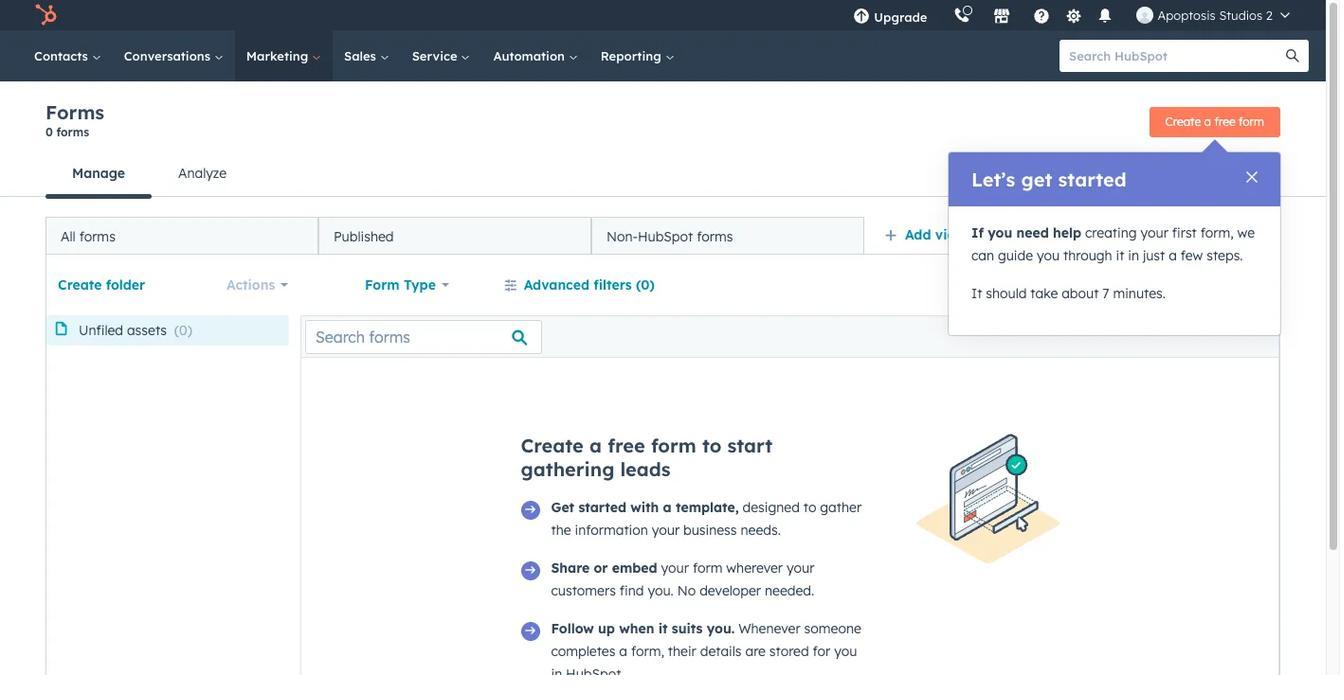 Task type: locate. For each thing, give the bounding box(es) containing it.
all inside button
[[61, 228, 76, 245]]

0 vertical spatial forms
[[45, 100, 104, 124]]

0 horizontal spatial it
[[658, 621, 668, 638]]

1 horizontal spatial form,
[[1200, 225, 1234, 242]]

a
[[1204, 114, 1211, 128], [1169, 247, 1177, 264], [589, 434, 602, 458], [663, 499, 672, 516], [619, 643, 627, 661]]

1 vertical spatial free
[[608, 434, 645, 458]]

forms for non-
[[697, 228, 733, 245]]

manage button
[[45, 151, 152, 199]]

create inside create a free form button
[[1165, 114, 1201, 128]]

0 horizontal spatial free
[[608, 434, 645, 458]]

forms inside "button"
[[1239, 164, 1280, 181]]

free inside 'create a free form to start gathering leads'
[[608, 434, 645, 458]]

in inside creating your first form, we can guide you through it in just a few steps.
[[1128, 247, 1139, 264]]

menu item
[[941, 0, 944, 30]]

all for all forms
[[61, 228, 76, 245]]

let's get started
[[971, 168, 1127, 191]]

0 horizontal spatial all
[[61, 228, 76, 245]]

studios
[[1219, 8, 1263, 23]]

first
[[1172, 225, 1197, 242]]

follow
[[551, 621, 594, 638]]

service
[[412, 48, 461, 63]]

a right just
[[1169, 247, 1177, 264]]

automation
[[493, 48, 568, 63]]

gather
[[820, 499, 862, 516]]

0 horizontal spatial started
[[578, 499, 626, 516]]

0 horizontal spatial in
[[551, 666, 562, 676]]

2 horizontal spatial create
[[1165, 114, 1201, 128]]

settings image
[[1065, 8, 1082, 25]]

to left start
[[702, 434, 722, 458]]

it left suits
[[658, 621, 668, 638]]

form for create a free form
[[1239, 114, 1264, 128]]

create for create folder
[[58, 277, 102, 294]]

you right "if"
[[988, 225, 1012, 242]]

non‑hubspot
[[1144, 164, 1235, 181]]

started up information
[[578, 499, 626, 516]]

0 vertical spatial it
[[1116, 247, 1124, 264]]

0 horizontal spatial forms
[[45, 100, 104, 124]]

if you need help
[[971, 225, 1081, 242]]

you. left 'no'
[[648, 583, 674, 600]]

create for create a free form
[[1165, 114, 1201, 128]]

create up non‑hubspot at the right top of the page
[[1165, 114, 1201, 128]]

needs.
[[741, 522, 781, 539]]

0 horizontal spatial create
[[58, 277, 102, 294]]

1 horizontal spatial free
[[1214, 114, 1235, 128]]

0 horizontal spatial 0
[[45, 125, 53, 139]]

need
[[1016, 225, 1049, 242]]

(
[[174, 322, 179, 339]]

just
[[1143, 247, 1165, 264]]

1 vertical spatial in
[[551, 666, 562, 676]]

0 horizontal spatial to
[[702, 434, 722, 458]]

your down get started with a template,
[[652, 522, 680, 539]]

help
[[1053, 225, 1081, 242]]

0 vertical spatial to
[[702, 434, 722, 458]]

forms inside banner
[[45, 100, 104, 124]]

0 vertical spatial 0
[[45, 125, 53, 139]]

marketing
[[246, 48, 312, 63]]

view
[[935, 227, 966, 244]]

form type
[[365, 277, 436, 294]]

forms
[[56, 125, 89, 139], [79, 228, 115, 245], [697, 228, 733, 245]]

add view (3/50)
[[905, 227, 1011, 244]]

hubspot image
[[34, 4, 57, 27]]

forms 0 forms
[[45, 100, 104, 139]]

apoptosis
[[1158, 8, 1216, 23]]

create up get
[[521, 434, 584, 458]]

add
[[905, 227, 931, 244]]

0 vertical spatial in
[[1128, 247, 1139, 264]]

forms right hubspot
[[697, 228, 733, 245]]

manage
[[72, 165, 125, 182]]

form inside your form wherever your customers find you. no developer needed.
[[693, 560, 723, 577]]

0 up 'manage' button
[[45, 125, 53, 139]]

forms up we
[[1239, 164, 1280, 181]]

1 vertical spatial you
[[1037, 247, 1060, 264]]

to inside 'create a free form to start gathering leads'
[[702, 434, 722, 458]]

0 vertical spatial form
[[1239, 114, 1264, 128]]

a inside button
[[1204, 114, 1211, 128]]

0 vertical spatial create
[[1165, 114, 1201, 128]]

let's
[[971, 168, 1015, 191]]

help button
[[1026, 0, 1058, 30]]

it down creating
[[1116, 247, 1124, 264]]

free
[[1214, 114, 1235, 128], [608, 434, 645, 458]]

2 horizontal spatial you
[[1037, 247, 1060, 264]]

your up just
[[1140, 225, 1168, 242]]

free for create a free form to start gathering leads
[[608, 434, 645, 458]]

folder
[[106, 277, 145, 294]]

1 horizontal spatial create
[[521, 434, 584, 458]]

all
[[1049, 227, 1066, 244], [61, 228, 76, 245]]

a down when at the bottom left of page
[[619, 643, 627, 661]]

2 vertical spatial form
[[693, 560, 723, 577]]

get started with a template,
[[551, 499, 739, 516]]

stored
[[769, 643, 809, 661]]

1 horizontal spatial to
[[803, 499, 816, 516]]

a right the with
[[663, 499, 672, 516]]

0 horizontal spatial form,
[[631, 643, 664, 661]]

1 vertical spatial 0
[[179, 322, 187, 339]]

free up non‑hubspot forms at the top of the page
[[1214, 114, 1235, 128]]

a up non‑hubspot forms at the top of the page
[[1204, 114, 1211, 128]]

start
[[727, 434, 772, 458]]

(3/50)
[[970, 227, 1011, 244]]

you right for
[[834, 643, 857, 661]]

your inside creating your first form, we can guide you through it in just a few steps.
[[1140, 225, 1168, 242]]

form up close image
[[1239, 114, 1264, 128]]

upgrade image
[[853, 9, 870, 26]]

form,
[[1200, 225, 1234, 242], [631, 643, 664, 661]]

steps.
[[1207, 247, 1243, 264]]

7
[[1102, 285, 1109, 302]]

1 horizontal spatial in
[[1128, 247, 1139, 264]]

form inside 'create a free form to start gathering leads'
[[651, 434, 696, 458]]

create left folder
[[58, 277, 102, 294]]

all views
[[1049, 227, 1107, 244]]

form up get started with a template,
[[651, 434, 696, 458]]

marketing link
[[235, 30, 333, 82]]

you. up details on the right bottom
[[707, 621, 735, 638]]

1 vertical spatial form
[[651, 434, 696, 458]]

0 vertical spatial you.
[[648, 583, 674, 600]]

forms up create folder at top
[[79, 228, 115, 245]]

analyze button
[[152, 151, 253, 196]]

1 horizontal spatial started
[[1058, 168, 1127, 191]]

creating
[[1085, 225, 1137, 242]]

free inside button
[[1214, 114, 1235, 128]]

1 vertical spatial form,
[[631, 643, 664, 661]]

started up views
[[1058, 168, 1127, 191]]

Search forms search field
[[305, 320, 542, 354]]

to left 'gather'
[[803, 499, 816, 516]]

form, inside creating your first form, we can guide you through it in just a few steps.
[[1200, 225, 1234, 242]]

create folder
[[58, 277, 145, 294]]

reporting link
[[589, 30, 686, 82]]

form inside button
[[1239, 114, 1264, 128]]

0 horizontal spatial you
[[834, 643, 857, 661]]

navigation
[[45, 151, 253, 199]]

1 vertical spatial create
[[58, 277, 102, 294]]

1 vertical spatial to
[[803, 499, 816, 516]]

0 vertical spatial form,
[[1200, 225, 1234, 242]]

forms down contacts "link" in the top left of the page
[[45, 100, 104, 124]]

close image
[[1246, 172, 1258, 183]]

for
[[813, 643, 830, 661]]

(0)
[[636, 277, 655, 294]]

or
[[594, 560, 608, 577]]

completes
[[551, 643, 615, 661]]

1 horizontal spatial you
[[988, 225, 1012, 242]]

form, up the steps. on the right top of the page
[[1200, 225, 1234, 242]]

create inside 'create a free form to start gathering leads'
[[521, 434, 584, 458]]

forms inside 'forms 0 forms'
[[56, 125, 89, 139]]

2
[[1266, 8, 1273, 23]]

can
[[971, 247, 994, 264]]

a inside 'create a free form to start gathering leads'
[[589, 434, 602, 458]]

through
[[1063, 247, 1112, 264]]

your
[[1140, 225, 1168, 242], [652, 522, 680, 539], [661, 560, 689, 577], [787, 560, 814, 577]]

forms up manage
[[56, 125, 89, 139]]

to inside designed to gather the information your business needs.
[[803, 499, 816, 516]]

you down need
[[1037, 247, 1060, 264]]

a inside creating your first form, we can guide you through it in just a few steps.
[[1169, 247, 1177, 264]]

unfiled
[[79, 322, 123, 339]]

are
[[745, 643, 766, 661]]

2 vertical spatial create
[[521, 434, 584, 458]]

2 vertical spatial you
[[834, 643, 857, 661]]

0 right assets
[[179, 322, 187, 339]]

menu
[[840, 0, 1303, 30]]

1 horizontal spatial you.
[[707, 621, 735, 638]]

marketplaces button
[[982, 0, 1022, 30]]

a left leads
[[589, 434, 602, 458]]

all up create folder button
[[61, 228, 76, 245]]

advanced filters (0)
[[524, 277, 655, 294]]

form up 'no'
[[693, 560, 723, 577]]

1 horizontal spatial it
[[1116, 247, 1124, 264]]

1 horizontal spatial forms
[[1239, 164, 1280, 181]]

whenever
[[738, 621, 800, 638]]

0 horizontal spatial you.
[[648, 583, 674, 600]]

0 vertical spatial free
[[1214, 114, 1235, 128]]

1 horizontal spatial all
[[1049, 227, 1066, 244]]

form type button
[[353, 266, 461, 304]]

form, down follow up when it suits you.
[[631, 643, 664, 661]]

1 vertical spatial forms
[[1239, 164, 1280, 181]]

free up the with
[[608, 434, 645, 458]]

you.
[[648, 583, 674, 600], [707, 621, 735, 638]]

designed to gather the information your business needs.
[[551, 499, 862, 539]]

in left just
[[1128, 247, 1139, 264]]

0
[[45, 125, 53, 139], [179, 322, 187, 339]]

in down completes
[[551, 666, 562, 676]]

all right need
[[1049, 227, 1066, 244]]

someone
[[804, 621, 861, 638]]

views
[[1070, 227, 1107, 244]]

started
[[1058, 168, 1127, 191], [578, 499, 626, 516]]

published
[[334, 228, 394, 245]]



Task type: describe. For each thing, give the bounding box(es) containing it.
1 vertical spatial you.
[[707, 621, 735, 638]]

leads
[[620, 458, 671, 481]]

information
[[575, 522, 648, 539]]

sales
[[344, 48, 380, 63]]

assets
[[127, 322, 167, 339]]

you inside creating your first form, we can guide you through it in just a few steps.
[[1037, 247, 1060, 264]]

)
[[187, 322, 192, 339]]

find
[[620, 583, 644, 600]]

create for create a free form to start gathering leads
[[521, 434, 584, 458]]

0 vertical spatial started
[[1058, 168, 1127, 191]]

all forms
[[61, 228, 115, 245]]

notifications button
[[1089, 0, 1122, 30]]

service link
[[401, 30, 482, 82]]

minutes.
[[1113, 285, 1166, 302]]

marketplaces image
[[994, 9, 1011, 26]]

help image
[[1033, 9, 1050, 26]]

forms banner
[[45, 100, 1280, 151]]

notifications image
[[1097, 9, 1114, 26]]

non‑hubspot forms
[[1144, 164, 1280, 181]]

calling icon image
[[954, 8, 971, 25]]

business
[[683, 522, 737, 539]]

template,
[[676, 499, 739, 516]]

your up 'no'
[[661, 560, 689, 577]]

type
[[404, 277, 436, 294]]

create a free form
[[1165, 114, 1264, 128]]

1 horizontal spatial 0
[[179, 322, 187, 339]]

search image
[[1286, 49, 1299, 63]]

sales link
[[333, 30, 401, 82]]

should
[[986, 285, 1027, 302]]

guide
[[998, 247, 1033, 264]]

a inside whenever someone completes a form, their details are stored for you in hubspot.
[[619, 643, 627, 661]]

you. inside your form wherever your customers find you. no developer needed.
[[648, 583, 674, 600]]

automation link
[[482, 30, 589, 82]]

hubspot
[[638, 228, 693, 245]]

hubspot.
[[566, 666, 624, 676]]

about
[[1062, 285, 1099, 302]]

it
[[971, 285, 982, 302]]

0 inside 'forms 0 forms'
[[45, 125, 53, 139]]

in inside whenever someone completes a form, their details are stored for you in hubspot.
[[551, 666, 562, 676]]

share or embed
[[551, 560, 657, 577]]

whenever someone completes a form, their details are stored for you in hubspot.
[[551, 621, 861, 676]]

0 vertical spatial you
[[988, 225, 1012, 242]]

if
[[971, 225, 984, 242]]

actions button
[[214, 266, 289, 304]]

get
[[551, 499, 574, 516]]

contacts
[[34, 48, 92, 63]]

upgrade
[[874, 9, 927, 25]]

advanced filters (0) button
[[492, 266, 667, 304]]

all for all views
[[1049, 227, 1066, 244]]

menu containing apoptosis studios 2
[[840, 0, 1303, 30]]

non-
[[606, 228, 638, 245]]

your form wherever your customers find you. no developer needed.
[[551, 560, 814, 600]]

gathering
[[521, 458, 614, 481]]

no
[[677, 583, 696, 600]]

conversations link
[[113, 30, 235, 82]]

create a free form to start gathering leads
[[521, 434, 772, 481]]

when
[[619, 621, 654, 638]]

apoptosis studios 2 button
[[1125, 0, 1301, 30]]

search button
[[1277, 40, 1309, 72]]

create a free form button
[[1149, 107, 1280, 137]]

get
[[1021, 168, 1052, 191]]

tara schultz image
[[1137, 7, 1154, 24]]

your inside designed to gather the information your business needs.
[[652, 522, 680, 539]]

your up needed.
[[787, 560, 814, 577]]

Search HubSpot search field
[[1060, 40, 1292, 72]]

form for create a free form to start gathering leads
[[651, 434, 696, 458]]

creating your first form, we can guide you through it in just a few steps.
[[971, 225, 1255, 264]]

1 vertical spatial it
[[658, 621, 668, 638]]

their
[[668, 643, 696, 661]]

developer
[[700, 583, 761, 600]]

navigation containing manage
[[45, 151, 253, 199]]

reporting
[[601, 48, 665, 63]]

conversations
[[124, 48, 214, 63]]

details
[[700, 643, 742, 661]]

up
[[598, 621, 615, 638]]

few
[[1181, 247, 1203, 264]]

form, inside whenever someone completes a form, their details are stored for you in hubspot.
[[631, 643, 664, 661]]

advanced
[[524, 277, 589, 294]]

free for create a free form
[[1214, 114, 1235, 128]]

actions
[[226, 277, 275, 294]]

add view (3/50) button
[[872, 216, 1037, 254]]

form
[[365, 277, 400, 294]]

1 vertical spatial started
[[578, 499, 626, 516]]

contacts link
[[23, 30, 113, 82]]

you inside whenever someone completes a form, their details are stored for you in hubspot.
[[834, 643, 857, 661]]

with
[[630, 499, 659, 516]]

take
[[1030, 285, 1058, 302]]

it inside creating your first form, we can guide you through it in just a few steps.
[[1116, 247, 1124, 264]]

wherever
[[726, 560, 783, 577]]

analyze
[[178, 165, 227, 182]]

unfiled assets ( 0 )
[[79, 322, 192, 339]]

needed.
[[765, 583, 814, 600]]

designed
[[743, 499, 800, 516]]

forms for forms
[[56, 125, 89, 139]]

it should take about 7 minutes.
[[971, 285, 1166, 302]]

all views link
[[1037, 216, 1119, 254]]

apoptosis studios 2
[[1158, 8, 1273, 23]]

the
[[551, 522, 571, 539]]

hubspot link
[[23, 4, 71, 27]]



Task type: vqa. For each thing, say whether or not it's contained in the screenshot.
Link opens in a new window icon
no



